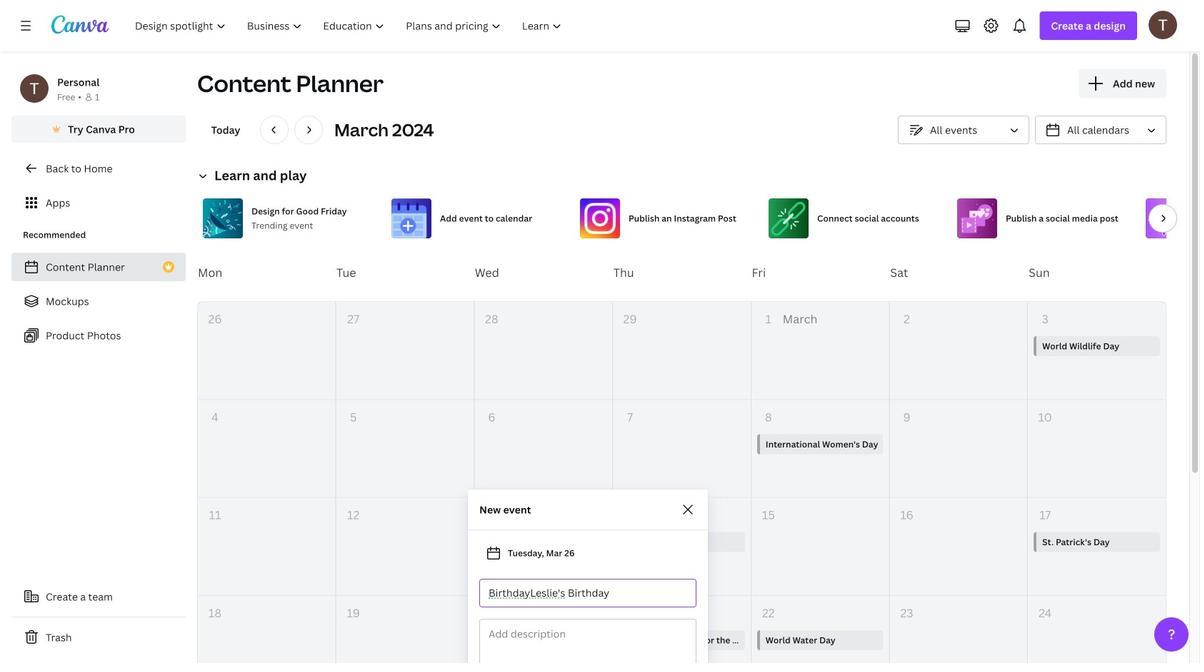 Task type: vqa. For each thing, say whether or not it's contained in the screenshot.
Whiteboard image
no



Task type: describe. For each thing, give the bounding box(es) containing it.
thursday column header
[[613, 244, 751, 302]]

sunday column header
[[1028, 244, 1167, 302]]

saturday column header
[[890, 244, 1028, 302]]

terry turtle image
[[1149, 11, 1178, 39]]



Task type: locate. For each thing, give the bounding box(es) containing it.
wednesday column header
[[474, 244, 613, 302]]

tuesday column header
[[336, 244, 474, 302]]

friday column header
[[751, 244, 890, 302]]

list
[[11, 253, 186, 350]]

top level navigation element
[[126, 11, 574, 40]]

None button
[[898, 116, 1030, 144], [1036, 116, 1167, 144], [898, 116, 1030, 144], [1036, 116, 1167, 144]]

row
[[197, 244, 1167, 302], [198, 302, 1166, 400], [198, 400, 1166, 499], [198, 499, 1166, 597], [198, 597, 1166, 664]]

Add description text field
[[480, 620, 696, 664]]

monday column header
[[197, 244, 336, 302]]

Add title text field
[[489, 580, 687, 607]]



